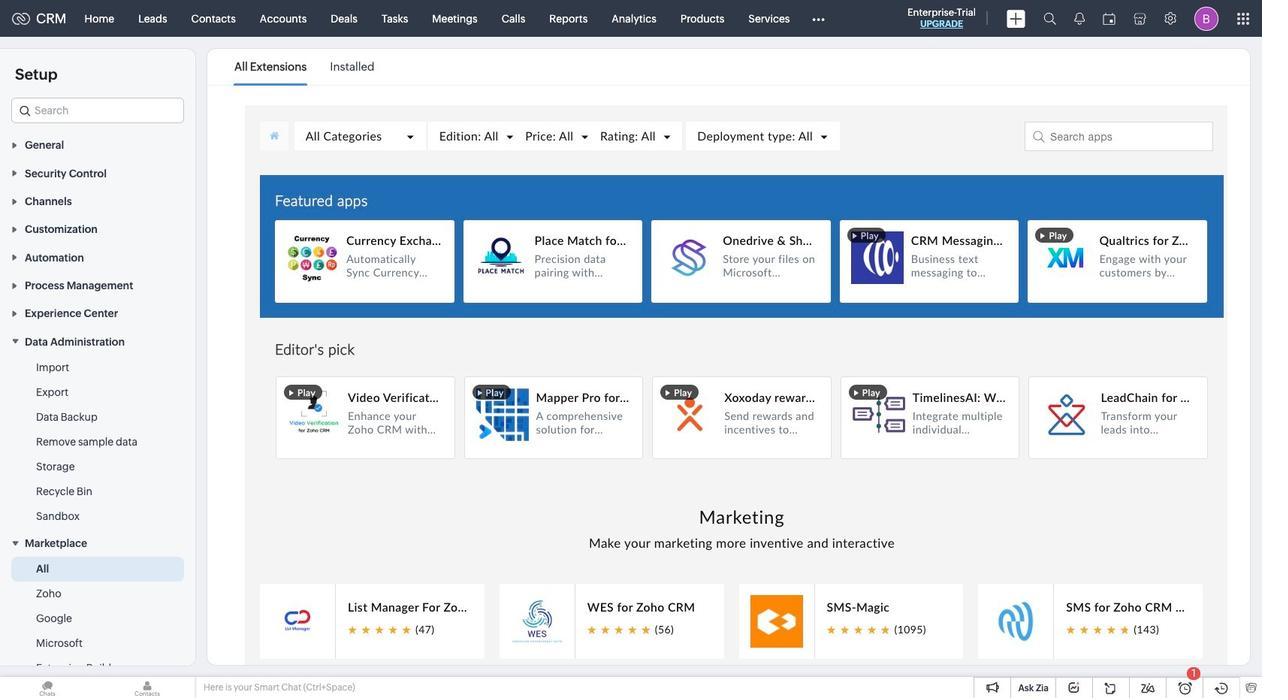 Task type: describe. For each thing, give the bounding box(es) containing it.
signals image
[[1075, 12, 1085, 25]]

Other Modules field
[[802, 6, 835, 30]]

signals element
[[1066, 0, 1094, 37]]

contacts image
[[100, 677, 195, 698]]

profile element
[[1186, 0, 1228, 36]]

search element
[[1035, 0, 1066, 37]]

create menu image
[[1007, 9, 1026, 27]]

Search text field
[[12, 98, 183, 123]]

profile image
[[1195, 6, 1219, 30]]

2 region from the top
[[0, 557, 195, 681]]

search image
[[1044, 12, 1057, 25]]

calendar image
[[1103, 12, 1116, 24]]



Task type: locate. For each thing, give the bounding box(es) containing it.
logo image
[[12, 12, 30, 24]]

1 region from the top
[[0, 355, 195, 529]]

region
[[0, 355, 195, 529], [0, 557, 195, 681]]

None field
[[11, 98, 184, 123]]

chats image
[[0, 677, 95, 698]]

0 vertical spatial region
[[0, 355, 195, 529]]

create menu element
[[998, 0, 1035, 36]]

1 vertical spatial region
[[0, 557, 195, 681]]



Task type: vqa. For each thing, say whether or not it's contained in the screenshot.
OTHER MODULES Field
yes



